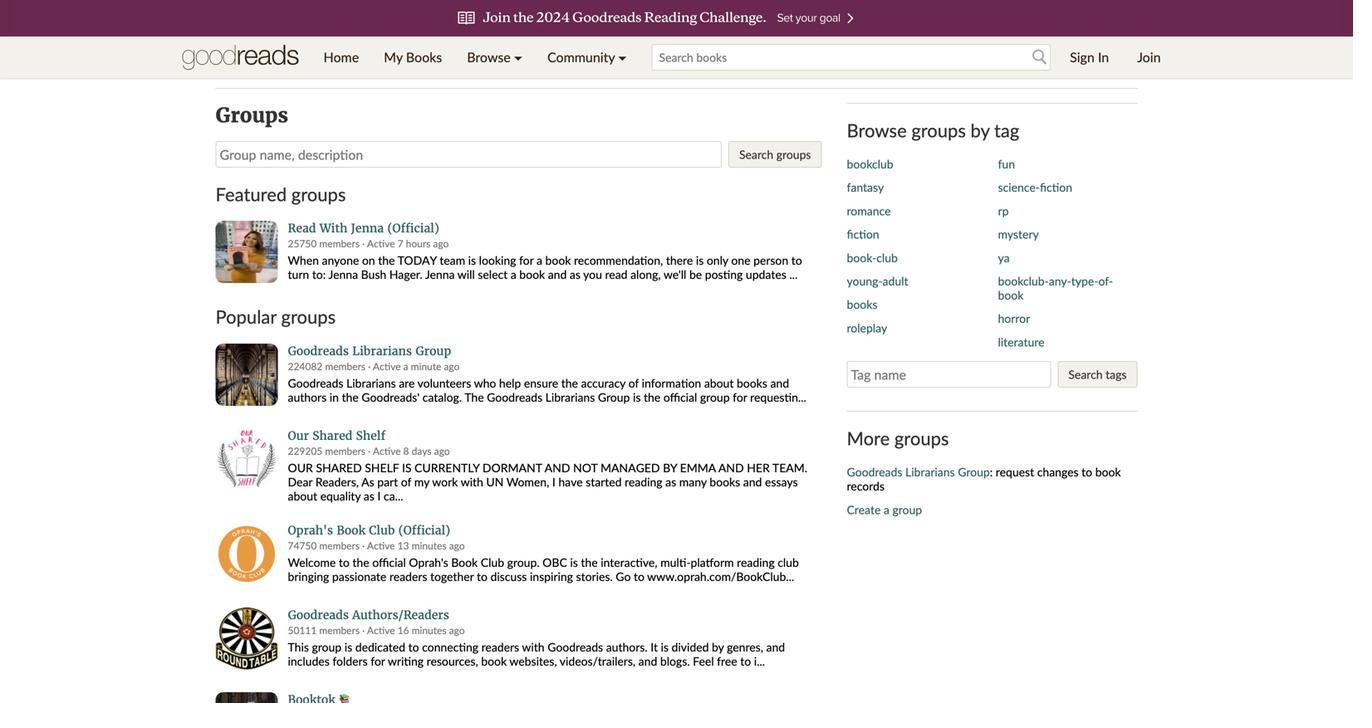 Task type: describe. For each thing, give the bounding box(es) containing it.
74750
[[288, 540, 317, 552]]

resources,
[[427, 654, 478, 669]]

1 horizontal spatial by
[[971, 119, 990, 141]]

who
[[474, 376, 496, 390]]

a right create
[[884, 503, 889, 517]]

horror
[[998, 312, 1030, 326]]

about inside our shared shelf 229205 members · active 8 days ago our shared shelf is currently dormant and not managed by emma and her team. dear readers,   as part of my work with un women, i have started reading as many books and essays about equality as i ca...
[[288, 489, 317, 503]]

as
[[361, 475, 374, 489]]

jenna left will
[[425, 268, 455, 282]]

of inside our shared shelf 229205 members · active 8 days ago our shared shelf is currently dormant and not managed by emma and her team. dear readers,   as part of my work with un women, i have started reading as many books and essays about equality as i ca...
[[401, 475, 411, 489]]

read
[[288, 221, 316, 236]]

to left discuss
[[477, 570, 487, 584]]

book inside : request changes to book records
[[1095, 465, 1121, 479]]

with inside goodreads authors/readers 50111 members · active 16 minutes ago this group is dedicated to connecting readers with goodreads authors. it is divided by genres, and includes folders for writing resources, book websites, videos/trailers, and blogs.  feel free to i...
[[522, 640, 545, 654]]

science-fiction
[[998, 180, 1072, 195]]

1 and from the left
[[545, 461, 570, 475]]

active inside oprah's book club (official) 74750 members · active 13 minutes ago welcome to the official oprah's book club group. obc is the interactive, multi-platform reading club bringing passionate readers together to discuss inspiring stories.  go to www.oprah.com/bookclub...
[[367, 540, 395, 552]]

shelf
[[365, 461, 399, 475]]

0 vertical spatial fiction
[[1040, 180, 1072, 195]]

goodreads authors/readers link
[[288, 608, 822, 623]]

join
[[1137, 49, 1161, 65]]

and inside our shared shelf 229205 members · active 8 days ago our shared shelf is currently dormant and not managed by emma and her team. dear readers,   as part of my work with un women, i have started reading as many books and essays about equality as i ca...
[[743, 475, 762, 489]]

bush
[[361, 268, 386, 282]]

goodreads up 224082
[[288, 344, 349, 359]]

to right the go
[[634, 570, 644, 584]]

members inside goodreads authors/readers 50111 members · active 16 minutes ago this group is dedicated to connecting readers with goodreads authors. it is divided by genres, and includes folders for writing resources, book websites, videos/trailers, and blogs.  feel free to i...
[[319, 625, 360, 637]]

active inside the goodreads librarians group 224082 members · active a minute ago goodreads librarians are volunteers who help ensure the accuracy of information about books and authors in the goodreads' catalog. the goodreads librarians group is the official group for requestin...
[[373, 360, 401, 372]]

Search groups search field
[[216, 141, 722, 168]]

7 hours ago element
[[398, 238, 449, 250]]

horror link
[[998, 312, 1030, 326]]

to right welcome
[[339, 556, 350, 570]]

featured groups
[[216, 183, 346, 205]]

stories.
[[576, 570, 613, 584]]

a inside the goodreads librarians group 224082 members · active a minute ago goodreads librarians are volunteers who help ensure the accuracy of information about books and authors in the goodreads' catalog. the goodreads librarians group is the official group for requestin...
[[403, 360, 408, 372]]

bookclub-any-type-of- book link
[[998, 274, 1113, 302]]

women,
[[506, 475, 549, 489]]

science-
[[998, 180, 1040, 195]]

goodreads authors/readers image
[[216, 608, 278, 670]]

bringing
[[288, 570, 329, 584]]

group inside goodreads authors/readers 50111 members · active 16 minutes ago this group is dedicated to connecting readers with goodreads authors. it is divided by genres, and includes folders for writing resources, book websites, videos/trailers, and blogs.  feel free to i...
[[312, 640, 341, 654]]

oprah's book club (official) link
[[288, 523, 822, 538]]

50111
[[288, 625, 317, 637]]

authors
[[288, 390, 327, 404]]

0 horizontal spatial i
[[377, 489, 381, 503]]

1 vertical spatial group
[[598, 390, 630, 404]]

readers inside oprah's book club (official) 74750 members · active 13 minutes ago welcome to the official oprah's book club group. obc is the interactive, multi-platform reading club bringing passionate readers together to discuss inspiring stories.  go to www.oprah.com/bookclub...
[[389, 570, 427, 584]]

essays
[[765, 475, 798, 489]]

create
[[847, 503, 881, 517]]

bookclub-
[[998, 274, 1049, 288]]

dear
[[288, 475, 312, 489]]

Search for books to add to your shelves search field
[[652, 44, 1051, 71]]

25750
[[288, 238, 317, 250]]

type-
[[1071, 274, 1098, 288]]

a right select
[[511, 268, 516, 282]]

the right welcome
[[352, 556, 369, 570]]

join link
[[1125, 37, 1173, 78]]

1 horizontal spatial i
[[552, 475, 555, 489]]

· inside goodreads authors/readers 50111 members · active 16 minutes ago this group is dedicated to connecting readers with goodreads authors. it is divided by genres, and includes folders for writing resources, book websites, videos/trailers, and blogs.  feel free to i...
[[362, 625, 365, 637]]

my books
[[384, 49, 442, 65]]

community ▾ button
[[535, 37, 639, 78]]

goodreads librarians group
[[847, 465, 990, 479]]

club inside oprah's book club (official) 74750 members · active 13 minutes ago welcome to the official oprah's book club group. obc is the interactive, multi-platform reading club bringing passionate readers together to discuss inspiring stories.  go to www.oprah.com/bookclub...
[[778, 556, 799, 570]]

book-club
[[847, 251, 898, 265]]

is inside oprah's book club (official) 74750 members · active 13 minutes ago welcome to the official oprah's book club group. obc is the interactive, multi-platform reading club bringing passionate readers together to discuss inspiring stories.  go to www.oprah.com/bookclub...
[[570, 556, 578, 570]]

2 horizontal spatial group
[[892, 503, 922, 517]]

Search books text field
[[652, 44, 1051, 71]]

turn
[[288, 268, 309, 282]]

when
[[288, 253, 319, 268]]

in
[[330, 390, 339, 404]]

this
[[288, 640, 309, 654]]

menu containing home
[[311, 37, 639, 78]]

one
[[731, 253, 750, 268]]

1 vertical spatial club
[[481, 556, 504, 570]]

by inside goodreads authors/readers 50111 members · active 16 minutes ago this group is dedicated to connecting readers with goodreads authors. it is divided by genres, and includes folders for writing resources, book websites, videos/trailers, and blogs.  feel free to i...
[[712, 640, 724, 654]]

videos/trailers,
[[560, 654, 635, 669]]

1 vertical spatial goodreads librarians group link
[[847, 465, 990, 479]]

includes
[[288, 654, 330, 669]]

members inside oprah's book club (official) 74750 members · active 13 minutes ago welcome to the official oprah's book club group. obc is the interactive, multi-platform reading club bringing passionate readers together to discuss inspiring stories.  go to www.oprah.com/bookclub...
[[319, 540, 360, 552]]

goodreads up 50111
[[288, 608, 349, 623]]

posting
[[705, 268, 743, 282]]

not
[[573, 461, 597, 475]]

shared
[[312, 429, 352, 443]]

books link
[[847, 298, 877, 312]]

mystery
[[998, 227, 1039, 241]]

...
[[789, 268, 798, 282]]

the right 'ensure'
[[561, 376, 578, 390]]

changes
[[1037, 465, 1079, 479]]

read with jenna (official) 25750 members · active 7 hours ago when anyone on the today team is looking for a book recommendation, there is only one person to turn to: jenna bush hager.  jenna will select a book and as you read along, we'll be posting updates ...
[[288, 221, 802, 282]]

goodreads right the
[[487, 390, 542, 404]]

group for goodreads librarians group 224082 members · active a minute ago goodreads librarians are volunteers who help ensure the accuracy of information about books and authors in the goodreads' catalog. the goodreads librarians group is the official group for requestin...
[[416, 344, 451, 359]]

un
[[486, 475, 504, 489]]

fantasy link
[[847, 180, 884, 195]]

dedicated
[[355, 640, 405, 654]]

records
[[847, 479, 885, 493]]

request
[[996, 465, 1034, 479]]

minutes inside goodreads authors/readers 50111 members · active 16 minutes ago this group is dedicated to connecting readers with goodreads authors. it is divided by genres, and includes folders for writing resources, book websites, videos/trailers, and blogs.  feel free to i...
[[412, 625, 446, 637]]

the right in in the left of the page
[[342, 390, 359, 404]]

8 days ago element
[[403, 445, 450, 457]]

more groups
[[847, 428, 949, 449]]

minute
[[411, 360, 441, 372]]

goodreads authors/readers 50111 members · active 16 minutes ago this group is dedicated to connecting readers with goodreads authors. it is divided by genres, and includes folders for writing resources, book websites, videos/trailers, and blogs.  feel free to i...
[[288, 608, 785, 669]]

blogs.
[[660, 654, 690, 669]]

many
[[679, 475, 707, 489]]

fun link
[[998, 157, 1015, 171]]

jenna right to:
[[328, 268, 358, 282]]

create a group
[[847, 503, 922, 517]]

and inside the goodreads librarians group 224082 members · active a minute ago goodreads librarians are volunteers who help ensure the accuracy of information about books and authors in the goodreads' catalog. the goodreads librarians group is the official group for requestin...
[[770, 376, 789, 390]]

for inside the goodreads librarians group 224082 members · active a minute ago goodreads librarians are volunteers who help ensure the accuracy of information about books and authors in the goodreads' catalog. the goodreads librarians group is the official group for requestin...
[[733, 390, 747, 404]]

book-club link
[[847, 251, 898, 265]]

· inside read with jenna (official) 25750 members · active 7 hours ago when anyone on the today team is looking for a book recommendation, there is only one person to turn to: jenna bush hager.  jenna will select a book and as you read along, we'll be posting updates ...
[[362, 238, 365, 250]]

platform
[[691, 556, 734, 570]]

home
[[324, 49, 359, 65]]

the right the "obc"
[[581, 556, 598, 570]]

are
[[399, 376, 415, 390]]

8
[[403, 445, 409, 457]]

is right the it
[[661, 640, 669, 654]]

the right accuracy
[[644, 390, 660, 404]]

Tag name search field
[[847, 361, 1051, 388]]

ago inside goodreads authors/readers 50111 members · active 16 minutes ago this group is dedicated to connecting readers with goodreads authors. it is divided by genres, and includes folders for writing resources, book websites, videos/trailers, and blogs.  feel free to i...
[[449, 625, 465, 637]]

of inside the goodreads librarians group 224082 members · active a minute ago goodreads librarians are volunteers who help ensure the accuracy of information about books and authors in the goodreads' catalog. the goodreads librarians group is the official group for requestin...
[[628, 376, 639, 390]]

writing
[[388, 654, 424, 669]]

authors/readers
[[352, 608, 449, 623]]

0 horizontal spatial club
[[369, 523, 395, 538]]

only
[[707, 253, 728, 268]]

librarians down "more groups"
[[905, 465, 955, 479]]

goodreads down 224082
[[288, 376, 343, 390]]

any-
[[1049, 274, 1071, 288]]

ago inside read with jenna (official) 25750 members · active 7 hours ago when anyone on the today team is looking for a book recommendation, there is only one person to turn to: jenna bush hager.  jenna will select a book and as you read along, we'll be posting updates ...
[[433, 238, 449, 250]]

person
[[753, 253, 788, 268]]

obc
[[543, 556, 567, 570]]

authors.
[[606, 640, 648, 654]]

to down 16
[[408, 640, 419, 654]]

information
[[642, 376, 701, 390]]

librarians left are
[[346, 376, 396, 390]]

for inside read with jenna (official) 25750 members · active 7 hours ago when anyone on the today team is looking for a book recommendation, there is only one person to turn to: jenna bush hager.  jenna will select a book and as you read along, we'll be posting updates ...
[[519, 253, 534, 268]]

group for goodreads librarians group
[[958, 465, 990, 479]]

started
[[586, 475, 622, 489]]

active inside goodreads authors/readers 50111 members · active 16 minutes ago this group is dedicated to connecting readers with goodreads authors. it is divided by genres, and includes folders for writing resources, book websites, videos/trailers, and blogs.  feel free to i...
[[367, 625, 395, 637]]

read with jenna (official) link
[[288, 221, 822, 236]]

16
[[398, 625, 409, 637]]

books inside the goodreads librarians group 224082 members · active a minute ago goodreads librarians are volunteers who help ensure the accuracy of information about books and authors in the goodreads' catalog. the goodreads librarians group is the official group for requestin...
[[737, 376, 767, 390]]

2 horizontal spatial as
[[665, 475, 676, 489]]

to left i...
[[740, 654, 751, 669]]

book down read with jenna (official) link
[[545, 253, 571, 268]]

· inside our shared shelf 229205 members · active 8 days ago our shared shelf is currently dormant and not managed by emma and her team. dear readers,   as part of my work with un women, i have started reading as many books and essays about equality as i ca...
[[368, 445, 371, 457]]

members inside read with jenna (official) 25750 members · active 7 hours ago when anyone on the today team is looking for a book recommendation, there is only one person to turn to: jenna bush hager.  jenna will select a book and as you read along, we'll be posting updates ...
[[319, 238, 360, 250]]

librarians up our shared shelf link
[[545, 390, 595, 404]]

librarians up are
[[352, 344, 412, 359]]

ya link
[[998, 251, 1010, 265]]

www.oprah.com/bookclub...
[[647, 570, 794, 584]]

1 horizontal spatial book
[[451, 556, 478, 570]]

2 and from the left
[[718, 461, 744, 475]]

goodreads librarians group 224082 members · active a minute ago goodreads librarians are volunteers who help ensure the accuracy of information about books and authors in the goodreads' catalog. the goodreads librarians group is the official group for requestin...
[[288, 344, 806, 404]]

minutes inside oprah's book club (official) 74750 members · active 13 minutes ago welcome to the official oprah's book club group. obc is the interactive, multi-platform reading club bringing passionate readers together to discuss inspiring stories.  go to www.oprah.com/bookclub...
[[412, 540, 446, 552]]



Task type: locate. For each thing, give the bounding box(es) containing it.
0 vertical spatial readers
[[389, 570, 427, 584]]

▾ inside popup button
[[618, 49, 627, 65]]

members up shared
[[325, 445, 365, 457]]

1 horizontal spatial official
[[663, 390, 697, 404]]

goodreads
[[288, 344, 349, 359], [288, 376, 343, 390], [487, 390, 542, 404], [847, 465, 902, 479], [288, 608, 349, 623], [548, 640, 603, 654]]

1 vertical spatial of
[[401, 475, 411, 489]]

: request changes to book records
[[847, 465, 1121, 493]]

and left not
[[545, 461, 570, 475]]

members inside the goodreads librarians group 224082 members · active a minute ago goodreads librarians are volunteers who help ensure the accuracy of information about books and authors in the goodreads' catalog. the goodreads librarians group is the official group for requestin...
[[325, 360, 365, 372]]

1 horizontal spatial about
[[704, 376, 734, 390]]

· inside the goodreads librarians group 224082 members · active a minute ago goodreads librarians are volunteers who help ensure the accuracy of information about books and authors in the goodreads' catalog. the goodreads librarians group is the official group for requestin...
[[368, 360, 371, 372]]

groups for browse
[[911, 119, 966, 141]]

about down our
[[288, 489, 317, 503]]

1 vertical spatial browse
[[847, 119, 907, 141]]

reading inside our shared shelf 229205 members · active 8 days ago our shared shelf is currently dormant and not managed by emma and her team. dear readers,   as part of my work with un women, i have started reading as many books and essays about equality as i ca...
[[625, 475, 662, 489]]

there
[[666, 253, 693, 268]]

genres,
[[727, 640, 763, 654]]

readers,
[[315, 475, 359, 489]]

club down ca...
[[369, 523, 395, 538]]

· inside oprah's book club (official) 74750 members · active 13 minutes ago welcome to the official oprah's book club group. obc is the interactive, multi-platform reading club bringing passionate readers together to discuss inspiring stories.  go to www.oprah.com/bookclub...
[[362, 540, 365, 552]]

0 horizontal spatial club
[[778, 556, 799, 570]]

our
[[288, 461, 313, 475]]

0 vertical spatial group
[[700, 390, 730, 404]]

shelf
[[356, 429, 386, 443]]

part
[[377, 475, 398, 489]]

days
[[412, 445, 432, 457]]

reading left the by
[[625, 475, 662, 489]]

groups for more
[[894, 428, 949, 449]]

book left websites,
[[481, 654, 507, 669]]

readers inside goodreads authors/readers 50111 members · active 16 minutes ago this group is dedicated to connecting readers with goodreads authors. it is divided by genres, and includes folders for writing resources, book websites, videos/trailers, and blogs.  feel free to i...
[[481, 640, 519, 654]]

young-adult
[[847, 274, 908, 288]]

1 horizontal spatial group
[[700, 390, 730, 404]]

fiction link
[[847, 227, 879, 241]]

bookclub-any-type-of- book
[[998, 274, 1113, 302]]

group left requestin...
[[700, 390, 730, 404]]

folders
[[333, 654, 368, 669]]

roleplay link
[[847, 321, 887, 335]]

0 horizontal spatial ▾
[[514, 49, 522, 65]]

group up a minute ago element
[[416, 344, 451, 359]]

active up shelf
[[373, 445, 401, 457]]

1 horizontal spatial readers
[[481, 640, 519, 654]]

active up 'dedicated'
[[367, 625, 395, 637]]

0 vertical spatial of
[[628, 376, 639, 390]]

and left her
[[718, 461, 744, 475]]

goodreads librarians group link down "more groups"
[[847, 465, 990, 479]]

1 vertical spatial oprah's
[[409, 556, 448, 570]]

books down young-
[[847, 298, 877, 312]]

2 vertical spatial for
[[371, 654, 385, 669]]

is left only
[[696, 253, 704, 268]]

goodreads down more
[[847, 465, 902, 479]]

our shared shelf image
[[216, 429, 278, 491]]

for right looking
[[519, 253, 534, 268]]

goodreads'
[[362, 390, 420, 404]]

0 vertical spatial group
[[416, 344, 451, 359]]

1 vertical spatial with
[[522, 640, 545, 654]]

is right the "obc"
[[570, 556, 578, 570]]

2 horizontal spatial for
[[733, 390, 747, 404]]

ago up together
[[449, 540, 465, 552]]

accuracy
[[581, 376, 625, 390]]

1 vertical spatial official
[[372, 556, 406, 570]]

1 minutes from the top
[[412, 540, 446, 552]]

2 vertical spatial group
[[958, 465, 990, 479]]

1 horizontal spatial oprah's
[[409, 556, 448, 570]]

groups
[[911, 119, 966, 141], [291, 183, 346, 205], [281, 306, 336, 328], [894, 428, 949, 449]]

minutes
[[412, 540, 446, 552], [412, 625, 446, 637]]

for
[[519, 253, 534, 268], [733, 390, 747, 404], [371, 654, 385, 669]]

0 horizontal spatial book
[[337, 523, 365, 538]]

with left the un
[[461, 475, 483, 489]]

literature
[[998, 335, 1044, 349]]

more
[[847, 428, 890, 449]]

i left have
[[552, 475, 555, 489]]

0 horizontal spatial goodreads librarians group link
[[288, 344, 822, 359]]

interactive,
[[601, 556, 657, 570]]

1 horizontal spatial club
[[481, 556, 504, 570]]

0 horizontal spatial group
[[416, 344, 451, 359]]

browse for browse ▾
[[467, 49, 511, 65]]

0 vertical spatial oprah's
[[288, 523, 333, 538]]

tag
[[994, 119, 1019, 141]]

menu
[[311, 37, 639, 78]]

7
[[398, 238, 403, 250]]

read
[[605, 268, 628, 282]]

select
[[478, 268, 508, 282]]

home link
[[311, 37, 371, 78]]

0 horizontal spatial and
[[545, 461, 570, 475]]

0 vertical spatial with
[[461, 475, 483, 489]]

active left 7
[[367, 238, 395, 250]]

a minute ago element
[[403, 360, 460, 372]]

reading inside oprah's book club (official) 74750 members · active 13 minutes ago welcome to the official oprah's book club group. obc is the interactive, multi-platform reading club bringing passionate readers together to discuss inspiring stories.  go to www.oprah.com/bookclub...
[[737, 556, 775, 570]]

1 ▾ from the left
[[514, 49, 522, 65]]

0 horizontal spatial browse
[[467, 49, 511, 65]]

for right folders
[[371, 654, 385, 669]]

(official) inside oprah's book club (official) 74750 members · active 13 minutes ago welcome to the official oprah's book club group. obc is the interactive, multi-platform reading club bringing passionate readers together to discuss inspiring stories.  go to www.oprah.com/bookclub...
[[398, 523, 450, 538]]

1 vertical spatial readers
[[481, 640, 519, 654]]

goodreads librarians group image
[[216, 344, 278, 406]]

oprah's book club (official) 74750 members · active 13 minutes ago welcome to the official oprah's book club group. obc is the interactive, multi-platform reading club bringing passionate readers together to discuss inspiring stories.  go to www.oprah.com/bookclub...
[[288, 523, 799, 584]]

to:
[[312, 268, 326, 282]]

1 vertical spatial reading
[[737, 556, 775, 570]]

emma
[[680, 461, 716, 475]]

active inside read with jenna (official) 25750 members · active 7 hours ago when anyone on the today team is looking for a book recommendation, there is only one person to turn to: jenna bush hager.  jenna will select a book and as you read along, we'll be posting updates ...
[[367, 238, 395, 250]]

ago inside oprah's book club (official) 74750 members · active 13 minutes ago welcome to the official oprah's book club group. obc is the interactive, multi-platform reading club bringing passionate readers together to discuss inspiring stories.  go to www.oprah.com/bookclub...
[[449, 540, 465, 552]]

readers right resources,
[[481, 640, 519, 654]]

as left the you
[[570, 268, 581, 282]]

popular
[[216, 306, 276, 328]]

my books link
[[371, 37, 455, 78]]

club right platform
[[778, 556, 799, 570]]

1 vertical spatial (official)
[[398, 523, 450, 538]]

community ▾
[[547, 49, 627, 65]]

2 ▾ from the left
[[618, 49, 627, 65]]

group inside the goodreads librarians group 224082 members · active a minute ago goodreads librarians are volunteers who help ensure the accuracy of information about books and authors in the goodreads' catalog. the goodreads librarians group is the official group for requestin...
[[700, 390, 730, 404]]

0 horizontal spatial oprah's
[[288, 523, 333, 538]]

the right the on
[[378, 253, 395, 268]]

0 horizontal spatial reading
[[625, 475, 662, 489]]

browse ▾ button
[[455, 37, 535, 78]]

bookclub link
[[847, 157, 893, 171]]

0 horizontal spatial fiction
[[847, 227, 879, 241]]

club left 'group.'
[[481, 556, 504, 570]]

16 minutes ago element
[[398, 625, 465, 637]]

goodreads librarians group link
[[288, 344, 822, 359], [847, 465, 990, 479]]

official inside the goodreads librarians group 224082 members · active a minute ago goodreads librarians are volunteers who help ensure the accuracy of information about books and authors in the goodreads' catalog. the goodreads librarians group is the official group for requestin...
[[663, 390, 697, 404]]

2 vertical spatial books
[[710, 475, 740, 489]]

0 horizontal spatial readers
[[389, 570, 427, 584]]

updates
[[746, 268, 786, 282]]

0 vertical spatial official
[[663, 390, 697, 404]]

science-fiction link
[[998, 180, 1072, 195]]

groups for featured
[[291, 183, 346, 205]]

welcome
[[288, 556, 336, 570]]

about inside the goodreads librarians group 224082 members · active a minute ago goodreads librarians are volunteers who help ensure the accuracy of information about books and authors in the goodreads' catalog. the goodreads librarians group is the official group for requestin...
[[704, 376, 734, 390]]

by left genres,
[[712, 640, 724, 654]]

1 vertical spatial group
[[892, 503, 922, 517]]

▾ for community ▾
[[618, 49, 627, 65]]

is right accuracy
[[633, 390, 641, 404]]

0 vertical spatial reading
[[625, 475, 662, 489]]

books inside our shared shelf 229205 members · active 8 days ago our shared shelf is currently dormant and not managed by emma and her team. dear readers,   as part of my work with un women, i have started reading as many books and essays about equality as i ca...
[[710, 475, 740, 489]]

multi-
[[660, 556, 691, 570]]

1 horizontal spatial of
[[628, 376, 639, 390]]

discuss
[[490, 570, 527, 584]]

jenna up the on
[[351, 221, 384, 236]]

browse
[[467, 49, 511, 65], [847, 119, 907, 141]]

inspiring
[[530, 570, 573, 584]]

0 vertical spatial for
[[519, 253, 534, 268]]

groups for popular
[[281, 306, 336, 328]]

oprah's book club (official) image
[[216, 523, 278, 586]]

ago up team
[[433, 238, 449, 250]]

book right changes
[[1095, 465, 1121, 479]]

1 vertical spatial books
[[737, 376, 767, 390]]

1 vertical spatial about
[[288, 489, 317, 503]]

1 horizontal spatial as
[[570, 268, 581, 282]]

young-adult link
[[847, 274, 908, 288]]

1 vertical spatial book
[[451, 556, 478, 570]]

of-
[[1098, 274, 1113, 288]]

book down 13 minutes ago element
[[451, 556, 478, 570]]

with inside our shared shelf 229205 members · active 8 days ago our shared shelf is currently dormant and not managed by emma and her team. dear readers,   as part of my work with un women, i have started reading as many books and essays about equality as i ca...
[[461, 475, 483, 489]]

active
[[367, 238, 395, 250], [373, 360, 401, 372], [373, 445, 401, 457], [367, 540, 395, 552], [367, 625, 395, 637]]

(official) for read with jenna (official)
[[387, 221, 439, 236]]

0 vertical spatial book
[[337, 523, 365, 538]]

· up 'dedicated'
[[362, 625, 365, 637]]

ago
[[433, 238, 449, 250], [444, 360, 460, 372], [434, 445, 450, 457], [449, 540, 465, 552], [449, 625, 465, 637]]

0 vertical spatial (official)
[[387, 221, 439, 236]]

book inside goodreads authors/readers 50111 members · active 16 minutes ago this group is dedicated to connecting readers with goodreads authors. it is divided by genres, and includes folders for writing resources, book websites, videos/trailers, and blogs.  feel free to i...
[[481, 654, 507, 669]]

as left the part
[[364, 489, 374, 503]]

1 horizontal spatial fiction
[[1040, 180, 1072, 195]]

1 horizontal spatial group
[[598, 390, 630, 404]]

our
[[288, 429, 309, 443]]

readers down 13
[[389, 570, 427, 584]]

1 horizontal spatial reading
[[737, 556, 775, 570]]

ca...
[[384, 489, 403, 503]]

group left request on the right bottom of page
[[958, 465, 990, 479]]

is left 'dedicated'
[[344, 640, 352, 654]]

· up the on
[[362, 238, 365, 250]]

book-
[[847, 251, 876, 265]]

browse up bookclub link
[[847, 119, 907, 141]]

0 horizontal spatial of
[[401, 475, 411, 489]]

book
[[337, 523, 365, 538], [451, 556, 478, 570]]

group left information
[[598, 390, 630, 404]]

to inside read with jenna (official) 25750 members · active 7 hours ago when anyone on the today team is looking for a book recommendation, there is only one person to turn to: jenna bush hager.  jenna will select a book and as you read along, we'll be posting updates ...
[[791, 253, 802, 268]]

▾ inside dropdown button
[[514, 49, 522, 65]]

join goodreads' 2024 reading challenge image
[[12, 0, 1341, 37]]

2 vertical spatial group
[[312, 640, 341, 654]]

0 horizontal spatial group
[[312, 640, 341, 654]]

browse ▾
[[467, 49, 522, 65]]

books right information
[[737, 376, 767, 390]]

1 vertical spatial club
[[778, 556, 799, 570]]

be
[[689, 268, 702, 282]]

▾ left "community"
[[514, 49, 522, 65]]

book right looking
[[519, 268, 545, 282]]

community
[[547, 49, 615, 65]]

ago up volunteers
[[444, 360, 460, 372]]

to inside : request changes to book records
[[1082, 465, 1092, 479]]

0 vertical spatial minutes
[[412, 540, 446, 552]]

book inside bookclub-any-type-of- book
[[998, 288, 1024, 302]]

0 vertical spatial club
[[369, 523, 395, 538]]

connecting
[[422, 640, 478, 654]]

oprah's down 13 minutes ago element
[[409, 556, 448, 570]]

1 horizontal spatial for
[[519, 253, 534, 268]]

feel
[[693, 654, 714, 669]]

ensure
[[524, 376, 558, 390]]

fantasy
[[847, 180, 884, 195]]

(official) for oprah's book club (official)
[[398, 523, 450, 538]]

book down 'equality' in the bottom of the page
[[337, 523, 365, 538]]

the inside read with jenna (official) 25750 members · active 7 hours ago when anyone on the today team is looking for a book recommendation, there is only one person to turn to: jenna bush hager.  jenna will select a book and as you read along, we'll be posting updates ...
[[378, 253, 395, 268]]

ago up the connecting
[[449, 625, 465, 637]]

1 vertical spatial minutes
[[412, 625, 446, 637]]

0 horizontal spatial for
[[371, 654, 385, 669]]

members up folders
[[319, 625, 360, 637]]

1 horizontal spatial ▾
[[618, 49, 627, 65]]

ago inside our shared shelf 229205 members · active 8 days ago our shared shelf is currently dormant and not managed by emma and her team. dear readers,   as part of my work with un women, i have started reading as many books and essays about equality as i ca...
[[434, 445, 450, 457]]

of right accuracy
[[628, 376, 639, 390]]

1 horizontal spatial goodreads librarians group link
[[847, 465, 990, 479]]

2 horizontal spatial group
[[958, 465, 990, 479]]

as left many
[[665, 475, 676, 489]]

browse for browse groups by tag
[[847, 119, 907, 141]]

0 vertical spatial browse
[[467, 49, 511, 65]]

ago up currently
[[434, 445, 450, 457]]

2 minutes from the top
[[412, 625, 446, 637]]

my
[[414, 475, 429, 489]]

229205
[[288, 445, 322, 457]]

minutes right 16
[[412, 625, 446, 637]]

1 horizontal spatial with
[[522, 640, 545, 654]]

· down shelf
[[368, 445, 371, 457]]

browse right books
[[467, 49, 511, 65]]

(official) up 13 minutes ago element
[[398, 523, 450, 538]]

by left "tag"
[[971, 119, 990, 141]]

group down goodreads librarians group
[[892, 503, 922, 517]]

groups down turn
[[281, 306, 336, 328]]

go
[[616, 570, 631, 584]]

0 horizontal spatial by
[[712, 640, 724, 654]]

active inside our shared shelf 229205 members · active 8 days ago our shared shelf is currently dormant and not managed by emma and her team. dear readers,   as part of my work with un women, i have started reading as many books and essays about equality as i ca...
[[373, 445, 401, 457]]

with
[[320, 221, 347, 236]]

official inside oprah's book club (official) 74750 members · active 13 minutes ago welcome to the official oprah's book club group. obc is the interactive, multi-platform reading club bringing passionate readers together to discuss inspiring stories.  go to www.oprah.com/bookclub...
[[372, 556, 406, 570]]

13 minutes ago element
[[398, 540, 465, 552]]

goodreads librarians group link up 'ensure'
[[288, 344, 822, 359]]

0 horizontal spatial as
[[364, 489, 374, 503]]

:
[[990, 465, 993, 479]]

book up horror
[[998, 288, 1024, 302]]

and inside read with jenna (official) 25750 members · active 7 hours ago when anyone on the today team is looking for a book recommendation, there is only one person to turn to: jenna bush hager.  jenna will select a book and as you read along, we'll be posting updates ...
[[548, 268, 567, 282]]

a up are
[[403, 360, 408, 372]]

rp
[[998, 204, 1009, 218]]

0 vertical spatial books
[[847, 298, 877, 312]]

is inside the goodreads librarians group 224082 members · active a minute ago goodreads librarians are volunteers who help ensure the accuracy of information about books and authors in the goodreads' catalog. the goodreads librarians group is the official group for requestin...
[[633, 390, 641, 404]]

members inside our shared shelf 229205 members · active 8 days ago our shared shelf is currently dormant and not managed by emma and her team. dear readers,   as part of my work with un women, i have started reading as many books and essays about equality as i ca...
[[325, 445, 365, 457]]

literature link
[[998, 335, 1044, 349]]

· up goodreads'
[[368, 360, 371, 372]]

goodreads down goodreads authors/readers link
[[548, 640, 603, 654]]

active up are
[[373, 360, 401, 372]]

my
[[384, 49, 403, 65]]

0 vertical spatial about
[[704, 376, 734, 390]]

0 vertical spatial goodreads librarians group link
[[288, 344, 822, 359]]

in
[[1098, 49, 1109, 65]]

as inside read with jenna (official) 25750 members · active 7 hours ago when anyone on the today team is looking for a book recommendation, there is only one person to turn to: jenna bush hager.  jenna will select a book and as you read along, we'll be posting updates ...
[[570, 268, 581, 282]]

create a group link
[[847, 503, 922, 517]]

club up adult
[[876, 251, 898, 265]]

looking
[[479, 253, 516, 268]]

None submit
[[728, 141, 822, 168], [1058, 361, 1137, 388], [728, 141, 822, 168], [1058, 361, 1137, 388]]

1 horizontal spatial browse
[[847, 119, 907, 141]]

minutes right 13
[[412, 540, 446, 552]]

0 horizontal spatial about
[[288, 489, 317, 503]]

mystery link
[[998, 227, 1039, 241]]

1 vertical spatial by
[[712, 640, 724, 654]]

the
[[378, 253, 395, 268], [561, 376, 578, 390], [342, 390, 359, 404], [644, 390, 660, 404], [352, 556, 369, 570], [581, 556, 598, 570]]

read with jenna (official) image
[[216, 221, 278, 283]]

0 vertical spatial by
[[971, 119, 990, 141]]

reading right platform
[[737, 556, 775, 570]]

groups up goodreads librarians group
[[894, 428, 949, 449]]

sign in link
[[1057, 37, 1121, 78]]

i left ca...
[[377, 489, 381, 503]]

together
[[430, 570, 474, 584]]

is right team
[[468, 253, 476, 268]]

popular groups
[[216, 306, 336, 328]]

divided
[[672, 640, 709, 654]]

0 vertical spatial club
[[876, 251, 898, 265]]

members down "with"
[[319, 238, 360, 250]]

reading
[[625, 475, 662, 489], [737, 556, 775, 570]]

browse inside dropdown button
[[467, 49, 511, 65]]

group right this
[[312, 640, 341, 654]]

to right person
[[791, 253, 802, 268]]

to right changes
[[1082, 465, 1092, 479]]

the
[[464, 390, 484, 404]]

a down read with jenna (official) link
[[537, 253, 542, 268]]

books right many
[[710, 475, 740, 489]]

▾ for browse ▾
[[514, 49, 522, 65]]

1 vertical spatial for
[[733, 390, 747, 404]]

her
[[747, 461, 770, 475]]

about right information
[[704, 376, 734, 390]]

1 horizontal spatial and
[[718, 461, 744, 475]]

1 vertical spatial fiction
[[847, 227, 879, 241]]

official down 13
[[372, 556, 406, 570]]

ago inside the goodreads librarians group 224082 members · active a minute ago goodreads librarians are volunteers who help ensure the accuracy of information about books and authors in the goodreads' catalog. the goodreads librarians group is the official group for requestin...
[[444, 360, 460, 372]]

groups left "tag"
[[911, 119, 966, 141]]

0 horizontal spatial with
[[461, 475, 483, 489]]

1 horizontal spatial club
[[876, 251, 898, 265]]

ya
[[998, 251, 1010, 265]]

hours
[[406, 238, 431, 250]]

fun
[[998, 157, 1015, 171]]

(official) up hours at left top
[[387, 221, 439, 236]]

for inside goodreads authors/readers 50111 members · active 16 minutes ago this group is dedicated to connecting readers with goodreads authors. it is divided by genres, and includes folders for writing resources, book websites, videos/trailers, and blogs.  feel free to i...
[[371, 654, 385, 669]]

▾ right "community"
[[618, 49, 627, 65]]

0 horizontal spatial official
[[372, 556, 406, 570]]

i
[[552, 475, 555, 489], [377, 489, 381, 503]]

(official) inside read with jenna (official) 25750 members · active 7 hours ago when anyone on the today team is looking for a book recommendation, there is only one person to turn to: jenna bush hager.  jenna will select a book and as you read along, we'll be posting updates ...
[[387, 221, 439, 236]]



Task type: vqa. For each thing, say whether or not it's contained in the screenshot.


